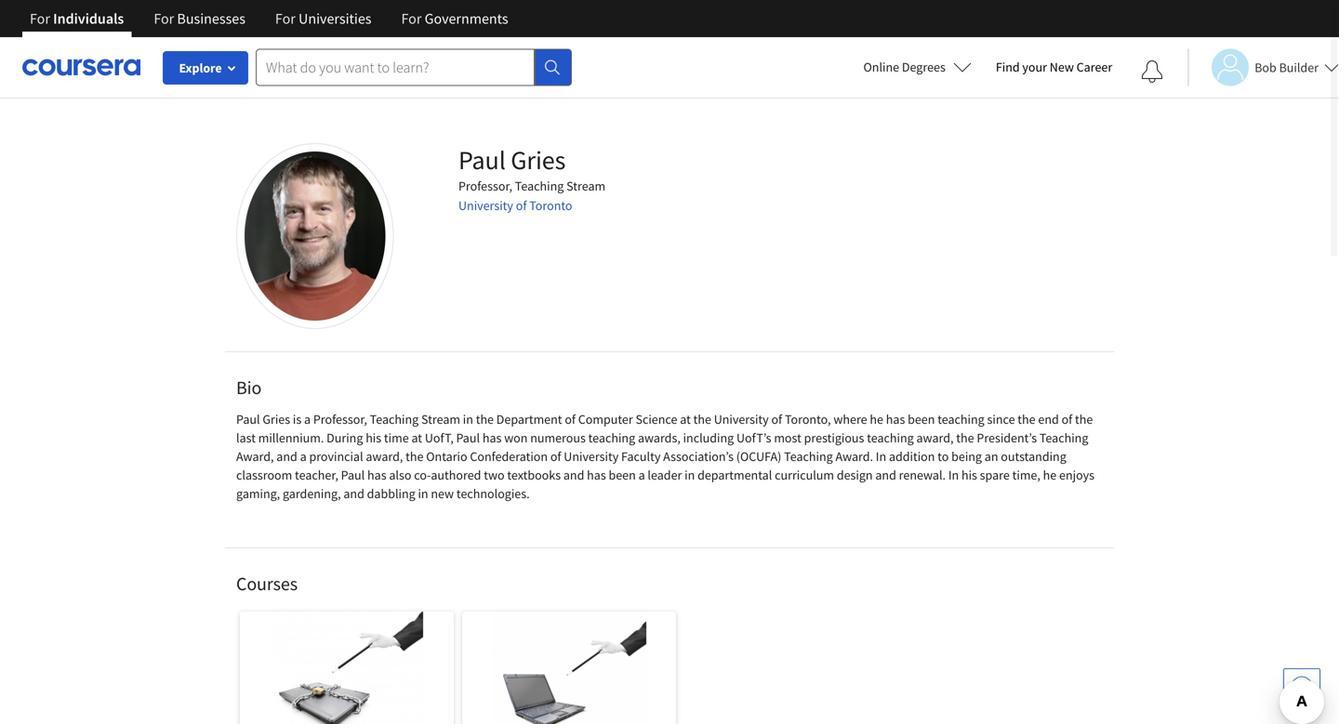 Task type: describe. For each thing, give the bounding box(es) containing it.
association's
[[663, 448, 734, 465]]

dabbling
[[367, 485, 415, 502]]

provincial
[[309, 448, 363, 465]]

career
[[1077, 59, 1112, 75]]

teaching down end
[[1039, 430, 1088, 446]]

1 vertical spatial a
[[300, 448, 307, 465]]

addition
[[889, 448, 935, 465]]

1 vertical spatial his
[[961, 467, 977, 484]]

textbooks
[[507, 467, 561, 484]]

online
[[863, 59, 899, 75]]

0 horizontal spatial he
[[870, 411, 883, 428]]

teaching up time
[[370, 411, 419, 428]]

coursera image
[[22, 52, 140, 82]]

and right textbooks
[[563, 467, 584, 484]]

for for governments
[[401, 9, 422, 28]]

new
[[1050, 59, 1074, 75]]

find your new career link
[[986, 56, 1122, 79]]

spare
[[980, 467, 1010, 484]]

0 vertical spatial been
[[908, 411, 935, 428]]

individuals
[[53, 9, 124, 28]]

uoft's
[[736, 430, 771, 446]]

online degrees button
[[849, 46, 986, 87]]

departmental
[[697, 467, 772, 484]]

numerous
[[530, 430, 586, 446]]

has down the computer
[[587, 467, 606, 484]]

banner navigation
[[15, 0, 523, 37]]

1 horizontal spatial teaching
[[867, 430, 914, 446]]

the up including
[[693, 411, 711, 428]]

of inside paul gries professor, teaching stream university of toronto
[[516, 197, 527, 214]]

teacher,
[[295, 467, 338, 484]]

degrees
[[902, 59, 946, 75]]

and down millennium.
[[276, 448, 297, 465]]

for individuals
[[30, 9, 124, 28]]

university inside paul gries professor, teaching stream university of toronto
[[458, 197, 513, 214]]

0 horizontal spatial award,
[[366, 448, 403, 465]]

0 horizontal spatial in
[[876, 448, 886, 465]]

for universities
[[275, 9, 371, 28]]

last
[[236, 430, 256, 446]]

of down numerous
[[550, 448, 561, 465]]

gardening,
[[283, 485, 341, 502]]

explore button
[[163, 51, 248, 85]]

being
[[951, 448, 982, 465]]

renewal.
[[899, 467, 946, 484]]

2 vertical spatial university
[[564, 448, 619, 465]]

gries for paul gries is a professor, teaching stream in the department of computer science at the university of toronto, where he has been teaching since the end of the last millennium. during his time at uoft, paul has won numerous teaching awards, including uoft's most prestigious teaching award, the president's teaching award, and a provincial award, the ontario confederation of university faculty association's (ocufa) teaching award. in addition to being an outstanding classroom teacher, paul has also co-authored two textbooks and has been a leader in departmental curriculum design and renewal. in his spare time, he enjoys gaming, gardening, and dabbling in new technologies.
[[263, 411, 290, 428]]

has up addition
[[886, 411, 905, 428]]

during
[[327, 430, 363, 446]]

universities
[[299, 9, 371, 28]]

since
[[987, 411, 1015, 428]]

most
[[774, 430, 801, 446]]

classroom
[[236, 467, 292, 484]]

What do you want to learn? text field
[[256, 49, 535, 86]]

leader
[[648, 467, 682, 484]]

co-
[[414, 467, 431, 484]]

2 horizontal spatial university
[[714, 411, 769, 428]]

confederation
[[470, 448, 548, 465]]

2 vertical spatial in
[[418, 485, 428, 502]]

award,
[[236, 448, 274, 465]]

explore
[[179, 60, 222, 76]]

the left end
[[1018, 411, 1036, 428]]

teaching up curriculum
[[784, 448, 833, 465]]

courses
[[236, 572, 298, 596]]

find your new career
[[996, 59, 1112, 75]]

department
[[496, 411, 562, 428]]

1 vertical spatial he
[[1043, 467, 1057, 484]]

faculty
[[621, 448, 661, 465]]

authored
[[431, 467, 481, 484]]

university of toronto link
[[458, 197, 572, 214]]

where
[[834, 411, 867, 428]]



Task type: locate. For each thing, give the bounding box(es) containing it.
gries for paul gries professor, teaching stream university of toronto
[[511, 144, 566, 176]]

university up the uoft's
[[714, 411, 769, 428]]

including
[[683, 430, 734, 446]]

find
[[996, 59, 1020, 75]]

0 horizontal spatial at
[[411, 430, 422, 446]]

for left businesses
[[154, 9, 174, 28]]

award.
[[836, 448, 873, 465]]

2 horizontal spatial in
[[685, 467, 695, 484]]

of right end
[[1062, 411, 1072, 428]]

for for universities
[[275, 9, 296, 28]]

his down the being
[[961, 467, 977, 484]]

time,
[[1012, 467, 1040, 484]]

toronto
[[529, 197, 572, 214]]

outstanding
[[1001, 448, 1066, 465]]

in
[[463, 411, 473, 428], [685, 467, 695, 484], [418, 485, 428, 502]]

1 horizontal spatial award,
[[916, 430, 954, 446]]

your
[[1022, 59, 1047, 75]]

1 vertical spatial stream
[[421, 411, 460, 428]]

0 vertical spatial professor,
[[458, 178, 512, 194]]

he right where
[[870, 411, 883, 428]]

time
[[384, 430, 409, 446]]

the
[[476, 411, 494, 428], [693, 411, 711, 428], [1018, 411, 1036, 428], [1075, 411, 1093, 428], [956, 430, 974, 446], [406, 448, 424, 465]]

1 horizontal spatial he
[[1043, 467, 1057, 484]]

been
[[908, 411, 935, 428], [609, 467, 636, 484]]

gries inside paul gries is a professor, teaching stream in the department of computer science at the university of toronto, where he has been teaching since the end of the last millennium. during his time at uoft, paul has won numerous teaching awards, including uoft's most prestigious teaching award, the president's teaching award, and a provincial award, the ontario confederation of university faculty association's (ocufa) teaching award. in addition to being an outstanding classroom teacher, paul has also co-authored two textbooks and has been a leader in departmental curriculum design and renewal. in his spare time, he enjoys gaming, gardening, and dabbling in new technologies.
[[263, 411, 290, 428]]

has left also
[[367, 467, 386, 484]]

enjoys
[[1059, 467, 1095, 484]]

curriculum
[[775, 467, 834, 484]]

prestigious
[[804, 430, 864, 446]]

2 vertical spatial a
[[638, 467, 645, 484]]

4 for from the left
[[401, 9, 422, 28]]

for left individuals
[[30, 9, 50, 28]]

1 vertical spatial in
[[685, 467, 695, 484]]

in
[[876, 448, 886, 465], [948, 467, 959, 484]]

paul inside paul gries professor, teaching stream university of toronto
[[458, 144, 506, 176]]

1 vertical spatial university
[[714, 411, 769, 428]]

for up what do you want to learn? text field
[[401, 9, 422, 28]]

1 horizontal spatial been
[[908, 411, 935, 428]]

in right award.
[[876, 448, 886, 465]]

None search field
[[256, 49, 572, 86]]

1 vertical spatial in
[[948, 467, 959, 484]]

0 vertical spatial in
[[463, 411, 473, 428]]

professor,
[[458, 178, 512, 194], [313, 411, 367, 428]]

computer
[[578, 411, 633, 428]]

1 vertical spatial been
[[609, 467, 636, 484]]

0 vertical spatial his
[[366, 430, 381, 446]]

at
[[680, 411, 691, 428], [411, 430, 422, 446]]

stream up toronto in the top of the page
[[566, 178, 605, 194]]

and right the design
[[875, 467, 896, 484]]

paul down provincial
[[341, 467, 365, 484]]

stream inside paul gries professor, teaching stream university of toronto
[[566, 178, 605, 194]]

the up confederation
[[476, 411, 494, 428]]

a down faculty
[[638, 467, 645, 484]]

paul gries is a professor, teaching stream in the department of computer science at the university of toronto, where he has been teaching since the end of the last millennium. during his time at uoft, paul has won numerous teaching awards, including uoft's most prestigious teaching award, the president's teaching award, and a provincial award, the ontario confederation of university faculty association's (ocufa) teaching award. in addition to being an outstanding classroom teacher, paul has also co-authored two textbooks and has been a leader in departmental curriculum design and renewal. in his spare time, he enjoys gaming, gardening, and dabbling in new technologies.
[[236, 411, 1095, 502]]

0 horizontal spatial in
[[418, 485, 428, 502]]

for businesses
[[154, 9, 245, 28]]

1 horizontal spatial in
[[463, 411, 473, 428]]

bob builder button
[[1188, 49, 1339, 86]]

0 vertical spatial in
[[876, 448, 886, 465]]

of
[[516, 197, 527, 214], [565, 411, 576, 428], [771, 411, 782, 428], [1062, 411, 1072, 428], [550, 448, 561, 465]]

gries
[[511, 144, 566, 176], [263, 411, 290, 428]]

teaching up the being
[[938, 411, 984, 428]]

stream up uoft,
[[421, 411, 460, 428]]

science
[[636, 411, 677, 428]]

design
[[837, 467, 873, 484]]

end
[[1038, 411, 1059, 428]]

ontario
[[426, 448, 467, 465]]

0 horizontal spatial university
[[458, 197, 513, 214]]

his
[[366, 430, 381, 446], [961, 467, 977, 484]]

professor, up during
[[313, 411, 367, 428]]

3 for from the left
[[275, 9, 296, 28]]

online degrees
[[863, 59, 946, 75]]

award, up to at the bottom right of the page
[[916, 430, 954, 446]]

gaming,
[[236, 485, 280, 502]]

0 horizontal spatial professor,
[[313, 411, 367, 428]]

uoft,
[[425, 430, 454, 446]]

he
[[870, 411, 883, 428], [1043, 467, 1057, 484]]

toronto,
[[785, 411, 831, 428]]

0 vertical spatial he
[[870, 411, 883, 428]]

in down co- in the bottom of the page
[[418, 485, 428, 502]]

for governments
[[401, 9, 508, 28]]

0 vertical spatial award,
[[916, 430, 954, 446]]

new
[[431, 485, 454, 502]]

for for individuals
[[30, 9, 50, 28]]

at right science
[[680, 411, 691, 428]]

university
[[458, 197, 513, 214], [714, 411, 769, 428], [564, 448, 619, 465]]

gries inside paul gries professor, teaching stream university of toronto
[[511, 144, 566, 176]]

paul up university of toronto link
[[458, 144, 506, 176]]

(ocufa)
[[736, 448, 781, 465]]

university left toronto in the top of the page
[[458, 197, 513, 214]]

profile image
[[236, 143, 394, 329]]

2 horizontal spatial teaching
[[938, 411, 984, 428]]

0 horizontal spatial teaching
[[588, 430, 635, 446]]

professor, inside paul gries professor, teaching stream university of toronto
[[458, 178, 512, 194]]

bob builder
[[1255, 59, 1319, 76]]

award,
[[916, 430, 954, 446], [366, 448, 403, 465]]

governments
[[425, 9, 508, 28]]

awards,
[[638, 430, 681, 446]]

also
[[389, 467, 411, 484]]

gries left is
[[263, 411, 290, 428]]

1 vertical spatial award,
[[366, 448, 403, 465]]

a down millennium.
[[300, 448, 307, 465]]

has left won on the bottom left of page
[[482, 430, 502, 446]]

stream
[[566, 178, 605, 194], [421, 411, 460, 428]]

the right end
[[1075, 411, 1093, 428]]

1 horizontal spatial stream
[[566, 178, 605, 194]]

help center image
[[1291, 676, 1313, 698]]

show notifications image
[[1141, 60, 1163, 83]]

0 vertical spatial university
[[458, 197, 513, 214]]

in down association's
[[685, 467, 695, 484]]

at right time
[[411, 430, 422, 446]]

teaching
[[515, 178, 564, 194], [370, 411, 419, 428], [1039, 430, 1088, 446], [784, 448, 833, 465]]

two
[[484, 467, 505, 484]]

millennium.
[[258, 430, 324, 446]]

is
[[293, 411, 301, 428]]

0 horizontal spatial stream
[[421, 411, 460, 428]]

of up most
[[771, 411, 782, 428]]

for for businesses
[[154, 9, 174, 28]]

award, down time
[[366, 448, 403, 465]]

been down faculty
[[609, 467, 636, 484]]

bio
[[236, 376, 262, 399]]

paul up "ontario"
[[456, 430, 480, 446]]

president's
[[977, 430, 1037, 446]]

won
[[504, 430, 528, 446]]

0 vertical spatial gries
[[511, 144, 566, 176]]

teaching down the computer
[[588, 430, 635, 446]]

businesses
[[177, 9, 245, 28]]

0 horizontal spatial been
[[609, 467, 636, 484]]

of left toronto in the top of the page
[[516, 197, 527, 214]]

1 for from the left
[[30, 9, 50, 28]]

0 vertical spatial stream
[[566, 178, 605, 194]]

in down to at the bottom right of the page
[[948, 467, 959, 484]]

and left dabbling
[[343, 485, 364, 502]]

professor, inside paul gries is a professor, teaching stream in the department of computer science at the university of toronto, where he has been teaching since the end of the last millennium. during his time at uoft, paul has won numerous teaching awards, including uoft's most prestigious teaching award, the president's teaching award, and a provincial award, the ontario confederation of university faculty association's (ocufa) teaching award. in addition to being an outstanding classroom teacher, paul has also co-authored two textbooks and has been a leader in departmental curriculum design and renewal. in his spare time, he enjoys gaming, gardening, and dabbling in new technologies.
[[313, 411, 367, 428]]

in up "ontario"
[[463, 411, 473, 428]]

0 horizontal spatial his
[[366, 430, 381, 446]]

1 horizontal spatial university
[[564, 448, 619, 465]]

a
[[304, 411, 311, 428], [300, 448, 307, 465], [638, 467, 645, 484]]

builder
[[1279, 59, 1319, 76]]

1 horizontal spatial his
[[961, 467, 977, 484]]

for left universities
[[275, 9, 296, 28]]

1 horizontal spatial in
[[948, 467, 959, 484]]

professor, up university of toronto link
[[458, 178, 512, 194]]

paul up last on the left bottom
[[236, 411, 260, 428]]

a right is
[[304, 411, 311, 428]]

teaching inside paul gries professor, teaching stream university of toronto
[[515, 178, 564, 194]]

university down numerous
[[564, 448, 619, 465]]

technologies.
[[456, 485, 530, 502]]

0 vertical spatial a
[[304, 411, 311, 428]]

for
[[30, 9, 50, 28], [154, 9, 174, 28], [275, 9, 296, 28], [401, 9, 422, 28]]

2 for from the left
[[154, 9, 174, 28]]

gries up toronto in the top of the page
[[511, 144, 566, 176]]

0 vertical spatial at
[[680, 411, 691, 428]]

1 horizontal spatial professor,
[[458, 178, 512, 194]]

paul gries professor, teaching stream university of toronto
[[458, 144, 605, 214]]

of up numerous
[[565, 411, 576, 428]]

1 vertical spatial professor,
[[313, 411, 367, 428]]

his left time
[[366, 430, 381, 446]]

to
[[938, 448, 949, 465]]

he right time,
[[1043, 467, 1057, 484]]

1 horizontal spatial at
[[680, 411, 691, 428]]

the up co- in the bottom of the page
[[406, 448, 424, 465]]

1 vertical spatial at
[[411, 430, 422, 446]]

stream inside paul gries is a professor, teaching stream in the department of computer science at the university of toronto, where he has been teaching since the end of the last millennium. during his time at uoft, paul has won numerous teaching awards, including uoft's most prestigious teaching award, the president's teaching award, and a provincial award, the ontario confederation of university faculty association's (ocufa) teaching award. in addition to being an outstanding classroom teacher, paul has also co-authored two textbooks and has been a leader in departmental curriculum design and renewal. in his spare time, he enjoys gaming, gardening, and dabbling in new technologies.
[[421, 411, 460, 428]]

0 horizontal spatial gries
[[263, 411, 290, 428]]

an
[[985, 448, 998, 465]]

the up the being
[[956, 430, 974, 446]]

bob
[[1255, 59, 1277, 76]]

been up addition
[[908, 411, 935, 428]]

paul
[[458, 144, 506, 176], [236, 411, 260, 428], [456, 430, 480, 446], [341, 467, 365, 484]]

1 horizontal spatial gries
[[511, 144, 566, 176]]

teaching up toronto in the top of the page
[[515, 178, 564, 194]]

teaching
[[938, 411, 984, 428], [588, 430, 635, 446], [867, 430, 914, 446]]

1 vertical spatial gries
[[263, 411, 290, 428]]

teaching up addition
[[867, 430, 914, 446]]

has
[[886, 411, 905, 428], [482, 430, 502, 446], [367, 467, 386, 484], [587, 467, 606, 484]]



Task type: vqa. For each thing, say whether or not it's contained in the screenshot.
University
yes



